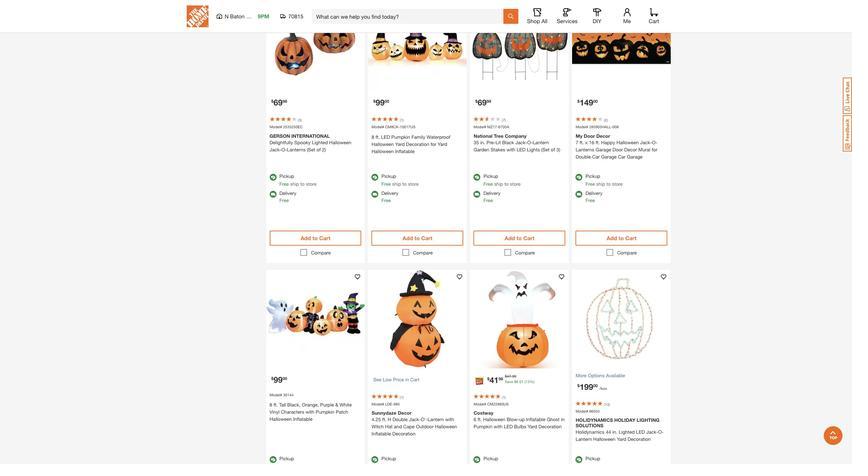 Task type: vqa. For each thing, say whether or not it's contained in the screenshot.
first Delivery Free from right
yes



Task type: locate. For each thing, give the bounding box(es) containing it.
8 inside the 8 ft. tall black, orange, purple & white vinyl characters with pumpkin patch halloween inflatable
[[270, 402, 272, 408]]

model# cm8ck-10017us
[[372, 125, 415, 129]]

1 horizontal spatial lighted
[[619, 429, 635, 435]]

ship for 7 ft. x 16 ft. happy halloween jack-o- lanterns garage door decor mural for double car garage car garage
[[596, 181, 605, 187]]

ft. right 16
[[596, 139, 600, 145]]

halloween inside the gerson international delightfully spooky lighted halloween jack-o-lanterns (set of 2)
[[329, 139, 351, 145]]

) up cm22880us
[[505, 395, 506, 399]]

1 lanterns from the left
[[287, 147, 306, 152]]

0 horizontal spatial 8
[[270, 402, 272, 408]]

$ 69 98 up model# mz17-6705a
[[475, 98, 491, 107]]

led inside 8 ft. led pumpkin family waterproof halloween yard decoration for yard halloween inflatable
[[381, 134, 390, 140]]

4 store from the left
[[612, 181, 623, 187]]

6 ft. halloween blow-up inflatable ghost in pumpkin with led bulbs yard decoration image
[[470, 270, 569, 368]]

0 vertical spatial door
[[584, 133, 595, 139]]

gerson international delightfully spooky lighted halloween jack-o-lanterns (set of 2)
[[270, 133, 351, 152]]

1 horizontal spatial of
[[551, 147, 555, 152]]

2 compare from the left
[[413, 250, 433, 255]]

2 delivery from the left
[[382, 190, 398, 196]]

1 $ 69 98 from the left
[[271, 98, 287, 107]]

(set inside national tree company 35 in. pre-lit black jack-o-lantern garden stakes with led lights (set of 3)
[[541, 147, 550, 152]]

99 up model# 30144
[[274, 375, 283, 384]]

) down price
[[403, 395, 404, 399]]

10
[[605, 402, 609, 406]]

4 compare from the left
[[617, 250, 637, 255]]

4.25
[[372, 417, 381, 422]]

feedback link image
[[843, 115, 852, 152]]

0 horizontal spatial decor
[[398, 410, 412, 416]]

model# up costway
[[474, 402, 486, 406]]

6 down costway
[[474, 417, 476, 422]]

cart for model# cm8ck-10017us
[[421, 235, 432, 241]]

model# left cm8ck- in the top of the page
[[372, 125, 384, 129]]

(
[[298, 118, 299, 122], [400, 118, 401, 122], [502, 118, 503, 122], [604, 118, 605, 122], [525, 379, 526, 384], [400, 395, 401, 399], [502, 395, 503, 399], [604, 402, 605, 406]]

led inside the costway 6 ft. halloween blow-up inflatable ghost in pumpkin with led bulbs yard decoration
[[504, 424, 513, 429]]

149
[[580, 98, 593, 107]]

$ inside $ 149 00
[[577, 99, 580, 104]]

halloween inside my door decor 7 ft. x 16 ft. happy halloween jack-o- lanterns garage door decor mural for double car garage car garage
[[617, 139, 639, 145]]

see low price in cart
[[373, 377, 419, 383]]

1 horizontal spatial pumpkin
[[391, 134, 410, 140]]

white
[[340, 402, 352, 408]]

characters
[[281, 409, 304, 415]]

lanterns down spooky
[[287, 147, 306, 152]]

3 delivery from the left
[[484, 190, 500, 196]]

lantern down holidynamics
[[576, 436, 592, 442]]

led inside holidynamics holiday lighting solutions holidynamics 44 in. lighted led jack-o- lantern halloween yard decoration
[[636, 429, 645, 435]]

$ 99 00 up cm8ck- in the top of the page
[[373, 98, 389, 107]]

1 store from the left
[[306, 181, 317, 187]]

1 horizontal spatial $ 69 98
[[475, 98, 491, 107]]

cart inside "link"
[[649, 18, 659, 24]]

0 vertical spatial pumpkin
[[391, 134, 410, 140]]

1 vertical spatial in
[[561, 417, 565, 422]]

lights
[[527, 147, 540, 152]]

8 ft. tall black, orange, purple & white vinyl characters with pumpkin patch halloween inflatable
[[270, 402, 352, 422]]

41
[[490, 375, 499, 385]]

3 compare from the left
[[515, 250, 535, 255]]

1 vertical spatial double
[[393, 417, 408, 422]]

inflatable inside sunnydaze decor 4.25 ft. h double jack-o'-lantern with witch hat and cape outdoor halloween inflatable decoration
[[372, 431, 391, 437]]

1 ship from the left
[[290, 181, 299, 187]]

1 horizontal spatial in.
[[612, 429, 617, 435]]

jack- down delightfully
[[270, 147, 282, 152]]

ft. down costway
[[478, 417, 482, 422]]

) up 285905hall-
[[607, 118, 608, 122]]

00
[[385, 99, 389, 104], [593, 99, 598, 104], [283, 376, 287, 381], [593, 383, 598, 388]]

with inside national tree company 35 in. pre-lit black jack-o-lantern garden stakes with led lights (set of 3)
[[507, 147, 515, 152]]

model# 30144
[[270, 393, 294, 397]]

(set inside the gerson international delightfully spooky lighted halloween jack-o-lanterns (set of 2)
[[307, 147, 315, 152]]

2 horizontal spatial 99
[[512, 374, 516, 378]]

1 vertical spatial door
[[613, 147, 623, 152]]

with down black
[[507, 147, 515, 152]]

2 of from the left
[[551, 147, 555, 152]]

985
[[394, 402, 400, 406]]

( 1 ) up cm22880us
[[502, 395, 506, 399]]

1 vertical spatial lantern
[[428, 417, 444, 422]]

car down '008'
[[618, 154, 626, 160]]

2 horizontal spatial available shipping image
[[576, 191, 583, 198]]

8 down model# cm8ck-10017us
[[372, 134, 374, 140]]

3 pickup free ship to store from the left
[[484, 173, 521, 187]]

led
[[381, 134, 390, 140], [517, 147, 526, 152], [504, 424, 513, 429], [636, 429, 645, 435]]

lighted
[[312, 139, 328, 145], [619, 429, 635, 435]]

available shipping image
[[270, 191, 276, 198]]

of
[[317, 147, 321, 152], [551, 147, 555, 152]]

$ 99 00
[[373, 98, 389, 107], [271, 375, 287, 384]]

store
[[306, 181, 317, 187], [408, 181, 419, 187], [510, 181, 521, 187], [612, 181, 623, 187]]

n
[[225, 13, 229, 19]]

pickup free ship to store for 7 ft. x 16 ft. happy halloween jack-o- lanterns garage door decor mural for double car garage car garage
[[586, 173, 623, 187]]

1 horizontal spatial 7
[[576, 139, 578, 145]]

(set
[[307, 147, 315, 152], [541, 147, 550, 152]]

more options available link
[[576, 372, 668, 379]]

3 delivery free from the left
[[484, 190, 500, 203]]

1 add to cart from the left
[[301, 235, 330, 241]]

decoration down family
[[406, 141, 429, 147]]

0 horizontal spatial 6
[[474, 417, 476, 422]]

see
[[373, 377, 382, 383]]

( up "2533250ec"
[[298, 118, 299, 122]]

add to cart button for my door decor 7 ft. x 16 ft. happy halloween jack-o- lanterns garage door decor mural for double car garage car garage
[[576, 231, 668, 246]]

&
[[335, 402, 338, 408]]

in right ghost
[[561, 417, 565, 422]]

1 horizontal spatial car
[[618, 154, 626, 160]]

options
[[588, 372, 605, 378]]

in inside button
[[405, 377, 409, 383]]

of inside the gerson international delightfully spooky lighted halloween jack-o-lanterns (set of 2)
[[317, 147, 321, 152]]

for right mural
[[652, 147, 657, 152]]

$ 69 98
[[271, 98, 287, 107], [475, 98, 491, 107]]

decoration down lighting
[[628, 436, 651, 442]]

in. down national
[[480, 139, 485, 145]]

family
[[412, 134, 425, 140]]

1 horizontal spatial for
[[652, 147, 657, 152]]

double inside sunnydaze decor 4.25 ft. h double jack-o'-lantern with witch hat and cape outdoor halloween inflatable decoration
[[393, 417, 408, 422]]

2 horizontal spatial 98
[[499, 376, 503, 381]]

decor up happy
[[596, 133, 610, 139]]

$ left "save"
[[487, 376, 490, 381]]

0 horizontal spatial available shipping image
[[372, 191, 378, 198]]

$ up model# 30144
[[271, 376, 274, 381]]

1 add from the left
[[301, 235, 311, 241]]

cart for model# mz17-6705a
[[523, 235, 535, 241]]

with right o'-
[[445, 417, 454, 422]]

model# 2533250ec
[[270, 125, 303, 129]]

led down cm8ck- in the top of the page
[[381, 134, 390, 140]]

decoration inside holidynamics holiday lighting solutions holidynamics 44 in. lighted led jack-o- lantern halloween yard decoration
[[628, 436, 651, 442]]

4 delivery free from the left
[[586, 190, 603, 203]]

0 vertical spatial lighted
[[312, 139, 328, 145]]

double down x
[[576, 154, 591, 160]]

1 horizontal spatial double
[[576, 154, 591, 160]]

yard down holiday
[[617, 436, 626, 442]]

. left 13
[[518, 379, 519, 384]]

2533250ec
[[283, 125, 303, 129]]

in.
[[480, 139, 485, 145], [612, 429, 617, 435]]

$ 99 00 up model# 30144
[[271, 375, 287, 384]]

0 horizontal spatial lantern
[[428, 417, 444, 422]]

my door decor 7 ft. x 16 ft. happy halloween jack-o- lanterns garage door decor mural for double car garage car garage
[[576, 133, 658, 160]]

1 available shipping image from the left
[[372, 191, 378, 198]]

0 horizontal spatial $ 99 00
[[271, 375, 287, 384]]

( up model# cm8ck-10017us
[[400, 118, 401, 122]]

(set down spooky
[[307, 147, 315, 152]]

jack- inside my door decor 7 ft. x 16 ft. happy halloween jack-o- lanterns garage door decor mural for double car garage car garage
[[640, 139, 652, 145]]

available for pickup image
[[270, 174, 276, 181], [372, 174, 378, 181], [474, 174, 480, 181], [270, 456, 276, 463], [576, 456, 583, 463]]

led left lights
[[517, 147, 526, 152]]

0 horizontal spatial lighted
[[312, 139, 328, 145]]

yard
[[395, 141, 405, 147], [438, 141, 447, 147], [528, 424, 537, 429], [617, 436, 626, 442]]

$ up model# cm8ck-10017us
[[373, 99, 376, 104]]

1 up cm22880us
[[503, 395, 505, 399]]

witch
[[372, 424, 384, 429]]

inflatable down family
[[395, 148, 415, 154]]

cm8ck-
[[385, 125, 400, 129]]

$ down more
[[577, 383, 580, 388]]

$ 69 98 for national
[[475, 98, 491, 107]]

door down happy
[[613, 147, 623, 152]]

cart link
[[647, 8, 661, 24]]

1 horizontal spatial 8
[[372, 134, 374, 140]]

lantern inside sunnydaze decor 4.25 ft. h double jack-o'-lantern with witch hat and cape outdoor halloween inflatable decoration
[[428, 417, 444, 422]]

( 1 ) up 10017us on the top left
[[400, 118, 404, 122]]

2 add to cart from the left
[[403, 235, 432, 241]]

add to cart for delightfully spooky lighted halloween jack-o-lanterns (set of 2)
[[301, 235, 330, 241]]

lantern inside national tree company 35 in. pre-lit black jack-o-lantern garden stakes with led lights (set of 3)
[[533, 139, 549, 145]]

save
[[505, 379, 513, 384]]

0 horizontal spatial lanterns
[[287, 147, 306, 152]]

0 vertical spatial in.
[[480, 139, 485, 145]]

0 horizontal spatial in.
[[480, 139, 485, 145]]

yard down model# cm8ck-10017us
[[395, 141, 405, 147]]

store for gerson international delightfully spooky lighted halloween jack-o-lanterns (set of 2)
[[306, 181, 317, 187]]

compare for delightfully spooky lighted halloween jack-o-lanterns (set of 2)
[[311, 250, 331, 255]]

double
[[576, 154, 591, 160], [393, 417, 408, 422]]

ft. inside sunnydaze decor 4.25 ft. h double jack-o'-lantern with witch hat and cape outdoor halloween inflatable decoration
[[382, 417, 386, 422]]

1 vertical spatial .
[[518, 379, 519, 384]]

2 horizontal spatial decor
[[624, 147, 637, 152]]

halloween
[[329, 139, 351, 145], [617, 139, 639, 145], [372, 141, 394, 147], [372, 148, 394, 154], [270, 416, 292, 422], [483, 417, 505, 422], [435, 424, 457, 429], [593, 436, 616, 442]]

2 add to cart button from the left
[[372, 231, 463, 246]]

69 for gerson
[[274, 98, 283, 107]]

lanterns down x
[[576, 147, 594, 152]]

98
[[283, 99, 287, 104], [487, 99, 491, 104], [499, 376, 503, 381]]

model# cm22880us
[[474, 402, 509, 406]]

199
[[580, 382, 593, 392]]

4 delivery from the left
[[586, 190, 603, 196]]

ft. left h
[[382, 417, 386, 422]]

available for pickup image for model# mz17-6705a
[[474, 174, 480, 181]]

jack- up cape
[[409, 417, 421, 422]]

lantern
[[533, 139, 549, 145], [428, 417, 444, 422], [576, 436, 592, 442]]

0 horizontal spatial double
[[393, 417, 408, 422]]

lantern up the outdoor
[[428, 417, 444, 422]]

0 horizontal spatial car
[[592, 154, 600, 160]]

0 vertical spatial 6
[[516, 379, 518, 384]]

99
[[376, 98, 385, 107], [512, 374, 516, 378], [274, 375, 283, 384]]

available for pickup image for costway 6 ft. halloween blow-up inflatable ghost in pumpkin with led bulbs yard decoration
[[474, 456, 480, 463]]

3 add to cart from the left
[[505, 235, 535, 241]]

$ 69 98 up model# 2533250ec
[[271, 98, 287, 107]]

add to cart
[[301, 235, 330, 241], [403, 235, 432, 241], [505, 235, 535, 241], [607, 235, 637, 241]]

pumpkin inside 8 ft. led pumpkin family waterproof halloween yard decoration for yard halloween inflatable
[[391, 134, 410, 140]]

98 for national
[[487, 99, 491, 104]]

model# up tall
[[270, 393, 282, 397]]

2 available shipping image from the left
[[474, 191, 480, 198]]

1 horizontal spatial 6
[[516, 379, 518, 384]]

yard right the bulbs in the right bottom of the page
[[528, 424, 537, 429]]

ft. left tall
[[274, 402, 278, 408]]

1 pickup free ship to store from the left
[[279, 173, 317, 187]]

0 vertical spatial lantern
[[533, 139, 549, 145]]

2 69 from the left
[[478, 98, 487, 107]]

) for gerson international delightfully spooky lighted halloween jack-o-lanterns (set of 2)
[[301, 118, 302, 122]]

0 vertical spatial double
[[576, 154, 591, 160]]

8 ft. tall black, orange, purple & white vinyl characters with pumpkin patch halloween inflatable image
[[266, 270, 365, 368]]

3 available shipping image from the left
[[576, 191, 583, 198]]

in. right 44
[[612, 429, 617, 435]]

ft.
[[376, 134, 380, 140], [580, 139, 584, 145], [596, 139, 600, 145], [274, 402, 278, 408], [382, 417, 386, 422], [478, 417, 482, 422]]

1 horizontal spatial decor
[[596, 133, 610, 139]]

( up cm22880us
[[502, 395, 503, 399]]

) up "2533250ec"
[[301, 118, 302, 122]]

model# left 66033
[[576, 409, 588, 413]]

with
[[507, 147, 515, 152], [306, 409, 314, 415], [445, 417, 454, 422], [494, 424, 503, 429]]

2 vertical spatial pumpkin
[[474, 424, 492, 429]]

7 up 6705a
[[503, 118, 505, 122]]

2 (set from the left
[[541, 147, 550, 152]]

more
[[576, 372, 587, 378]]

1 for sunnydaze
[[401, 395, 403, 399]]

69 up model# mz17-6705a
[[478, 98, 487, 107]]

model# up national
[[474, 125, 486, 129]]

3 store from the left
[[510, 181, 521, 187]]

with inside the costway 6 ft. halloween blow-up inflatable ghost in pumpkin with led bulbs yard decoration
[[494, 424, 503, 429]]

with inside the 8 ft. tall black, orange, purple & white vinyl characters with pumpkin patch halloween inflatable
[[306, 409, 314, 415]]

0 vertical spatial decor
[[596, 133, 610, 139]]

0 horizontal spatial pumpkin
[[316, 409, 335, 415]]

3 add from the left
[[505, 235, 515, 241]]

the home depot logo image
[[187, 5, 208, 27]]

1 horizontal spatial lanterns
[[576, 147, 594, 152]]

1 horizontal spatial (set
[[541, 147, 550, 152]]

o-
[[527, 139, 533, 145], [652, 139, 658, 145], [281, 147, 287, 152], [658, 429, 664, 435]]

of left 3)
[[551, 147, 555, 152]]

inflatable inside 8 ft. led pumpkin family waterproof halloween yard decoration for yard halloween inflatable
[[395, 148, 415, 154]]

$ 149 00
[[577, 98, 598, 107]]

3 ship from the left
[[494, 181, 503, 187]]

$ up the "model# 285905hall-008"
[[577, 99, 580, 104]]

35
[[474, 139, 479, 145]]

00 inside $ 199 00 /box
[[593, 383, 598, 388]]

1 vertical spatial decor
[[624, 147, 637, 152]]

)
[[301, 118, 302, 122], [403, 118, 404, 122], [505, 118, 506, 122], [607, 118, 608, 122], [403, 395, 404, 399], [505, 395, 506, 399], [609, 402, 610, 406]]

4 pickup free ship to store from the left
[[586, 173, 623, 187]]

1 horizontal spatial $ 99 00
[[373, 98, 389, 107]]

lantern up lights
[[533, 139, 549, 145]]

$ right "save"
[[514, 379, 516, 384]]

( 2 )
[[604, 118, 608, 122]]

with inside sunnydaze decor 4.25 ft. h double jack-o'-lantern with witch hat and cape outdoor halloween inflatable decoration
[[445, 417, 454, 422]]

jack- inside holidynamics holiday lighting solutions holidynamics 44 in. lighted led jack-o- lantern halloween yard decoration
[[646, 429, 658, 435]]

0 vertical spatial in
[[405, 377, 409, 383]]

98 up model# 2533250ec
[[283, 99, 287, 104]]

1 (set from the left
[[307, 147, 315, 152]]

1 horizontal spatial lantern
[[533, 139, 549, 145]]

available
[[606, 372, 625, 378]]

4 add to cart from the left
[[607, 235, 637, 241]]

1 compare from the left
[[311, 250, 331, 255]]

0 horizontal spatial .
[[511, 374, 512, 378]]

0 horizontal spatial 69
[[274, 98, 283, 107]]

( for model# cm22880us
[[502, 395, 503, 399]]

00 left the /box
[[593, 383, 598, 388]]

0 horizontal spatial available for pickup image
[[372, 456, 378, 463]]

( up the 985
[[400, 395, 401, 399]]

model# for model# 30144
[[270, 393, 282, 397]]

2 lanterns from the left
[[576, 147, 594, 152]]

6
[[516, 379, 518, 384], [474, 417, 476, 422]]

0 vertical spatial 8
[[372, 134, 374, 140]]

door up 16
[[584, 133, 595, 139]]

with left the bulbs in the right bottom of the page
[[494, 424, 503, 429]]

model# up gerson
[[270, 125, 282, 129]]

jack- inside national tree company 35 in. pre-lit black jack-o-lantern garden stakes with led lights (set of 3)
[[515, 139, 527, 145]]

1 delivery free from the left
[[279, 190, 296, 203]]

2 add from the left
[[403, 235, 413, 241]]

2 pickup free ship to store from the left
[[382, 173, 419, 187]]

of inside national tree company 35 in. pre-lit black jack-o-lantern garden stakes with led lights (set of 3)
[[551, 147, 555, 152]]

with down orange,
[[306, 409, 314, 415]]

tree
[[494, 133, 504, 139]]

decor left mural
[[624, 147, 637, 152]]

1 horizontal spatial 69
[[478, 98, 487, 107]]

1 vertical spatial pumpkin
[[316, 409, 335, 415]]

model# lde-985
[[372, 402, 400, 406]]

1 horizontal spatial available shipping image
[[474, 191, 480, 198]]

sunnydaze decor 4.25 ft. h double jack-o'-lantern with witch hat and cape outdoor halloween inflatable decoration
[[372, 410, 457, 437]]

lighted inside holidynamics holiday lighting solutions holidynamics 44 in. lighted led jack-o- lantern halloween yard decoration
[[619, 429, 635, 435]]

1 69 from the left
[[274, 98, 283, 107]]

1 vertical spatial in.
[[612, 429, 617, 435]]

0 horizontal spatial (set
[[307, 147, 315, 152]]

(set right lights
[[541, 147, 550, 152]]

1 vertical spatial 8
[[270, 402, 272, 408]]

35 in. pre-lit black jack-o-lantern garden stakes with led lights (set of 3) image
[[470, 0, 569, 91]]

for inside my door decor 7 ft. x 16 ft. happy halloween jack-o- lanterns garage door decor mural for double car garage car garage
[[652, 147, 657, 152]]

1 horizontal spatial .
[[518, 379, 519, 384]]

model# for model# 285905hall-008
[[576, 125, 588, 129]]

inflatable down witch
[[372, 431, 391, 437]]

99 up model# cm8ck-10017us
[[376, 98, 385, 107]]

2 horizontal spatial lantern
[[576, 436, 592, 442]]

o- inside my door decor 7 ft. x 16 ft. happy halloween jack-o- lanterns garage door decor mural for double car garage car garage
[[652, 139, 658, 145]]

for down waterproof
[[431, 141, 436, 147]]

00 up model# 30144
[[283, 376, 287, 381]]

0 vertical spatial .
[[511, 374, 512, 378]]

1 vertical spatial lighted
[[619, 429, 635, 435]]

98 inside $ 41 98
[[499, 376, 503, 381]]

7
[[503, 118, 505, 122], [576, 139, 578, 145]]

( up 6705a
[[502, 118, 503, 122]]

black
[[502, 139, 514, 145]]

2 horizontal spatial pumpkin
[[474, 424, 492, 429]]

add for gerson international delightfully spooky lighted halloween jack-o-lanterns (set of 2)
[[301, 235, 311, 241]]

3 add to cart button from the left
[[474, 231, 566, 246]]

0 horizontal spatial for
[[431, 141, 436, 147]]

available shipping image
[[372, 191, 378, 198], [474, 191, 480, 198], [576, 191, 583, 198]]

for inside 8 ft. led pumpkin family waterproof halloween yard decoration for yard halloween inflatable
[[431, 141, 436, 147]]

halloween inside the costway 6 ft. halloween blow-up inflatable ghost in pumpkin with led bulbs yard decoration
[[483, 417, 505, 422]]

2 store from the left
[[408, 181, 419, 187]]

available for pickup image
[[576, 174, 583, 181], [372, 456, 378, 463], [474, 456, 480, 463]]

( for model# cm8ck-10017us
[[400, 118, 401, 122]]

1 horizontal spatial available for pickup image
[[474, 456, 480, 463]]

n baton rouge
[[225, 13, 262, 19]]

led down lighting
[[636, 429, 645, 435]]

( up 285905hall-
[[604, 118, 605, 122]]

4 add to cart button from the left
[[576, 231, 668, 246]]

add to cart for 7 ft. x 16 ft. happy halloween jack-o- lanterns garage door decor mural for double car garage car garage
[[607, 235, 637, 241]]

7 down my
[[576, 139, 578, 145]]

pre-
[[487, 139, 496, 145]]

2 vertical spatial decor
[[398, 410, 412, 416]]

lighted up 2)
[[312, 139, 328, 145]]

national tree company 35 in. pre-lit black jack-o-lantern garden stakes with led lights (set of 3)
[[474, 133, 560, 152]]

00 up the "model# 285905hall-008"
[[593, 99, 598, 104]]

30144
[[283, 393, 294, 397]]

0 horizontal spatial in
[[405, 377, 409, 383]]

model# for model# 2533250ec
[[270, 125, 282, 129]]

1 horizontal spatial 98
[[487, 99, 491, 104]]

model# up my
[[576, 125, 588, 129]]

1 of from the left
[[317, 147, 321, 152]]

6 left 01
[[516, 379, 518, 384]]

2 $ 69 98 from the left
[[475, 98, 491, 107]]

2
[[605, 118, 607, 122]]

decoration down ghost
[[539, 424, 562, 429]]

1 vertical spatial 7
[[576, 139, 578, 145]]

national
[[474, 133, 493, 139]]

0 horizontal spatial 98
[[283, 99, 287, 104]]

in. inside holidynamics holiday lighting solutions holidynamics 44 in. lighted led jack-o- lantern halloween yard decoration
[[612, 429, 617, 435]]

8 inside 8 ft. led pumpkin family waterproof halloween yard decoration for yard halloween inflatable
[[372, 134, 374, 140]]

double up and
[[393, 417, 408, 422]]

69 up model# 2533250ec
[[274, 98, 283, 107]]

decoration down cape
[[392, 431, 416, 437]]

9pm
[[258, 13, 269, 19]]

delivery free
[[279, 190, 296, 203], [382, 190, 398, 203], [484, 190, 500, 203], [586, 190, 603, 203]]

0 horizontal spatial $ 69 98
[[271, 98, 287, 107]]

0 horizontal spatial 7
[[503, 118, 505, 122]]

4 add from the left
[[607, 235, 617, 241]]

available shipping image for 69
[[474, 191, 480, 198]]

4 ship from the left
[[596, 181, 605, 187]]

delivery free for national tree company 35 in. pre-lit black jack-o-lantern garden stakes with led lights (set of 3)
[[484, 190, 500, 203]]

pumpkin down purple
[[316, 409, 335, 415]]

7 inside my door decor 7 ft. x 16 ft. happy halloween jack-o- lanterns garage door decor mural for double car garage car garage
[[576, 139, 578, 145]]

1 add to cart button from the left
[[270, 231, 361, 246]]

( 1 )
[[400, 118, 404, 122], [400, 395, 404, 399], [502, 395, 506, 399]]

bulbs
[[514, 424, 526, 429]]

pumpkin down 10017us on the top left
[[391, 134, 410, 140]]

car down 16
[[592, 154, 600, 160]]

add to cart for 35 in. pre-lit black jack-o-lantern garden stakes with led lights (set of 3)
[[505, 235, 535, 241]]

%)
[[530, 379, 535, 384]]

jack- up mural
[[640, 139, 652, 145]]

1 horizontal spatial in
[[561, 417, 565, 422]]

8 for 8 ft. led pumpkin family waterproof halloween yard decoration for yard halloween inflatable
[[372, 134, 374, 140]]

1 car from the left
[[592, 154, 600, 160]]

holidynamics 44 in. lighted led jack-o-lantern halloween yard decoration image
[[572, 270, 671, 368]]

inflatable right up
[[526, 417, 545, 422]]

vinyl
[[270, 409, 280, 415]]

1 delivery from the left
[[279, 190, 296, 196]]

live chat image
[[843, 78, 852, 114]]

1 vertical spatial 6
[[474, 417, 476, 422]]

0 horizontal spatial of
[[317, 147, 321, 152]]

2 vertical spatial lantern
[[576, 436, 592, 442]]

8 up vinyl
[[270, 402, 272, 408]]

lanterns inside the gerson international delightfully spooky lighted halloween jack-o-lanterns (set of 2)
[[287, 147, 306, 152]]



Task type: describe. For each thing, give the bounding box(es) containing it.
holidynamics holiday lighting solutions holidynamics 44 in. lighted led jack-o- lantern halloween yard decoration
[[576, 417, 664, 442]]

model# for model# cm22880us
[[474, 402, 486, 406]]

available for pickup image for sunnydaze decor 4.25 ft. h double jack-o'-lantern with witch hat and cape outdoor halloween inflatable decoration
[[372, 456, 378, 463]]

patch
[[336, 409, 348, 415]]

$ up model# mz17-6705a
[[475, 99, 478, 104]]

purple
[[320, 402, 334, 408]]

ship for 35 in. pre-lit black jack-o-lantern garden stakes with led lights (set of 3)
[[494, 181, 503, 187]]

( inside $ 47 . 99 save $ 6 . 01 ( 13 %)
[[525, 379, 526, 384]]

delivery for 35 in. pre-lit black jack-o-lantern garden stakes with led lights (set of 3)
[[484, 190, 500, 196]]

black,
[[287, 402, 301, 408]]

waterproof
[[427, 134, 450, 140]]

1 vertical spatial $ 99 00
[[271, 375, 287, 384]]

diy
[[593, 18, 602, 24]]

add for my door decor 7 ft. x 16 ft. happy halloween jack-o- lanterns garage door decor mural for double car garage car garage
[[607, 235, 617, 241]]

10017us
[[400, 125, 415, 129]]

8 ft. tall black, orange, purple & white vinyl characters with pumpkin patch halloween inflatable link
[[270, 401, 361, 423]]

ft. inside the costway 6 ft. halloween blow-up inflatable ghost in pumpkin with led bulbs yard decoration
[[478, 417, 482, 422]]

( for model# mz17-6705a
[[502, 118, 503, 122]]

pickup free ship to store for delightfully spooky lighted halloween jack-o-lanterns (set of 2)
[[279, 173, 317, 187]]

store for my door decor 7 ft. x 16 ft. happy halloween jack-o- lanterns garage door decor mural for double car garage car garage
[[612, 181, 623, 187]]

4.25 ft. h double jack-o'-lantern with witch hat and cape outdoor halloween inflatable decoration image
[[368, 270, 467, 368]]

orange,
[[302, 402, 319, 408]]

1 horizontal spatial door
[[613, 147, 623, 152]]

What can we help you find today? search field
[[316, 9, 503, 23]]

outdoor
[[416, 424, 434, 429]]

) for costway 6 ft. halloween blow-up inflatable ghost in pumpkin with led bulbs yard decoration
[[505, 395, 506, 399]]

3)
[[556, 147, 560, 152]]

h
[[388, 417, 391, 422]]

69 for national
[[478, 98, 487, 107]]

cape
[[403, 424, 415, 429]]

delivery for delightfully spooky lighted halloween jack-o-lanterns (set of 2)
[[279, 190, 296, 196]]

( 3 )
[[298, 118, 302, 122]]

holidynamics
[[576, 429, 604, 435]]

halloween inside sunnydaze decor 4.25 ft. h double jack-o'-lantern with witch hat and cape outdoor halloween inflatable decoration
[[435, 424, 457, 429]]

gerson
[[270, 133, 290, 139]]

285905hall-
[[589, 125, 613, 129]]

led inside national tree company 35 in. pre-lit black jack-o-lantern garden stakes with led lights (set of 3)
[[517, 147, 526, 152]]

99 inside $ 47 . 99 save $ 6 . 01 ( 13 %)
[[512, 374, 516, 378]]

$ 199 00 /box
[[577, 382, 607, 392]]

0 vertical spatial $ 99 00
[[373, 98, 389, 107]]

cart for model# 2533250ec
[[319, 235, 330, 241]]

o- inside national tree company 35 in. pre-lit black jack-o-lantern garden stakes with led lights (set of 3)
[[527, 139, 533, 145]]

ship for delightfully spooky lighted halloween jack-o-lanterns (set of 2)
[[290, 181, 299, 187]]

$ 69 98 for gerson
[[271, 98, 287, 107]]

98 for gerson
[[283, 99, 287, 104]]

) for national tree company 35 in. pre-lit black jack-o-lantern garden stakes with led lights (set of 3)
[[505, 118, 506, 122]]

lighting
[[637, 417, 660, 423]]

pickup free ship to store for 35 in. pre-lit black jack-o-lantern garden stakes with led lights (set of 3)
[[484, 173, 521, 187]]

yard down waterproof
[[438, 141, 447, 147]]

pumpkin inside the 8 ft. tall black, orange, purple & white vinyl characters with pumpkin patch halloween inflatable
[[316, 409, 335, 415]]

inflatable inside the costway 6 ft. halloween blow-up inflatable ghost in pumpkin with led bulbs yard decoration
[[526, 417, 545, 422]]

delightfully spooky lighted halloween jack-o-lanterns (set of 2) image
[[266, 0, 365, 91]]

8 ft. led pumpkin family waterproof halloween yard decoration for yard halloween inflatable image
[[368, 0, 467, 91]]

lde-
[[385, 402, 394, 406]]

decoration inside 8 ft. led pumpkin family waterproof halloween yard decoration for yard halloween inflatable
[[406, 141, 429, 147]]

16
[[589, 139, 594, 145]]

double inside my door decor 7 ft. x 16 ft. happy halloween jack-o- lanterns garage door decor mural for double car garage car garage
[[576, 154, 591, 160]]

8 ft. led pumpkin family waterproof halloween yard decoration for yard halloween inflatable link
[[372, 133, 463, 155]]

) up 'holidynamics'
[[609, 402, 610, 406]]

delivery free for my door decor 7 ft. x 16 ft. happy halloween jack-o- lanterns garage door decor mural for double car garage car garage
[[586, 190, 603, 203]]

6 inside $ 47 . 99 save $ 6 . 01 ( 13 %)
[[516, 379, 518, 384]]

model# 66033
[[576, 409, 600, 413]]

diy button
[[586, 8, 608, 24]]

delivery free for gerson international delightfully spooky lighted halloween jack-o-lanterns (set of 2)
[[279, 190, 296, 203]]

0 horizontal spatial 99
[[274, 375, 283, 384]]

x
[[585, 139, 588, 145]]

47
[[507, 374, 511, 378]]

( 7 )
[[502, 118, 506, 122]]

1 for costway
[[503, 395, 505, 399]]

model# mz17-6705a
[[474, 125, 509, 129]]

ft. inside 8 ft. led pumpkin family waterproof halloween yard decoration for yard halloween inflatable
[[376, 134, 380, 140]]

00 inside $ 149 00
[[593, 99, 598, 104]]

me
[[623, 18, 631, 24]]

$ inside $ 199 00 /box
[[577, 383, 580, 388]]

available shipping image for 149
[[576, 191, 583, 198]]

available for pickup image for model# cm8ck-10017us
[[372, 174, 378, 181]]

more options available
[[576, 372, 625, 378]]

mz17-
[[487, 125, 498, 129]]

ft. left x
[[580, 139, 584, 145]]

) for sunnydaze decor 4.25 ft. h double jack-o'-lantern with witch hat and cape outdoor halloween inflatable decoration
[[403, 395, 404, 399]]

o- inside the gerson international delightfully spooky lighted halloween jack-o-lanterns (set of 2)
[[281, 147, 287, 152]]

price
[[393, 377, 404, 383]]

add to cart button for national tree company 35 in. pre-lit black jack-o-lantern garden stakes with led lights (set of 3)
[[474, 231, 566, 246]]

jack- inside sunnydaze decor 4.25 ft. h double jack-o'-lantern with witch hat and cape outdoor halloween inflatable decoration
[[409, 417, 421, 422]]

2 horizontal spatial available for pickup image
[[576, 174, 583, 181]]

$ inside $ 41 98
[[487, 376, 490, 381]]

services
[[557, 18, 578, 24]]

8 ft. led pumpkin family waterproof halloween yard decoration for yard halloween inflatable
[[372, 134, 450, 154]]

lanterns inside my door decor 7 ft. x 16 ft. happy halloween jack-o- lanterns garage door decor mural for double car garage car garage
[[576, 147, 594, 152]]

6705a
[[498, 125, 509, 129]]

) for my door decor 7 ft. x 16 ft. happy halloween jack-o- lanterns garage door decor mural for double car garage car garage
[[607, 118, 608, 122]]

model# 285905hall-008
[[576, 125, 619, 129]]

ghost
[[547, 417, 560, 422]]

6 inside the costway 6 ft. halloween blow-up inflatable ghost in pumpkin with led bulbs yard decoration
[[474, 417, 476, 422]]

( down the /box
[[604, 402, 605, 406]]

costway
[[474, 410, 493, 416]]

sunnydaze
[[372, 410, 397, 416]]

compare for 7 ft. x 16 ft. happy halloween jack-o- lanterns garage door decor mural for double car garage car garage
[[617, 250, 637, 255]]

7 ft. x 16 ft. happy halloween jack-o-lanterns garage door decor mural for double car garage car garage image
[[572, 0, 671, 91]]

pumpkin inside the costway 6 ft. halloween blow-up inflatable ghost in pumpkin with led bulbs yard decoration
[[474, 424, 492, 429]]

company
[[505, 133, 527, 139]]

$ 47 . 99 save $ 6 . 01 ( 13 %)
[[505, 374, 535, 384]]

o- inside holidynamics holiday lighting solutions holidynamics 44 in. lighted led jack-o- lantern halloween yard decoration
[[658, 429, 664, 435]]

add to cart button for gerson international delightfully spooky lighted halloween jack-o-lanterns (set of 2)
[[270, 231, 361, 246]]

2 car from the left
[[618, 154, 626, 160]]

in inside the costway 6 ft. halloween blow-up inflatable ghost in pumpkin with led bulbs yard decoration
[[561, 417, 565, 422]]

cm22880us
[[487, 402, 509, 406]]

inflatable inside the 8 ft. tall black, orange, purple & white vinyl characters with pumpkin patch halloween inflatable
[[293, 416, 313, 422]]

44
[[606, 429, 611, 435]]

1 horizontal spatial 99
[[376, 98, 385, 107]]

halloween inside the 8 ft. tall black, orange, purple & white vinyl characters with pumpkin patch halloween inflatable
[[270, 416, 292, 422]]

$ up model# 2533250ec
[[271, 99, 274, 104]]

low
[[383, 377, 392, 383]]

garden
[[474, 147, 489, 152]]

model# for model# lde-985
[[372, 402, 384, 406]]

decoration inside the costway 6 ft. halloween blow-up inflatable ghost in pumpkin with led bulbs yard decoration
[[539, 424, 562, 429]]

ft. inside the 8 ft. tall black, orange, purple & white vinyl characters with pumpkin patch halloween inflatable
[[274, 402, 278, 408]]

model# for model# 66033
[[576, 409, 588, 413]]

13
[[526, 379, 530, 384]]

70815 button
[[280, 13, 304, 20]]

2 ship from the left
[[392, 181, 401, 187]]

$ 41 98
[[487, 375, 503, 385]]

( for model# 2533250ec
[[298, 118, 299, 122]]

( for model# lde-985
[[400, 395, 401, 399]]

decor inside sunnydaze decor 4.25 ft. h double jack-o'-lantern with witch hat and cape outdoor halloween inflatable decoration
[[398, 410, 412, 416]]

compare for 35 in. pre-lit black jack-o-lantern garden stakes with led lights (set of 3)
[[515, 250, 535, 255]]

cart inside button
[[410, 377, 419, 383]]

shop
[[527, 18, 540, 24]]

jack- inside the gerson international delightfully spooky lighted halloween jack-o-lanterns (set of 2)
[[270, 147, 282, 152]]

8 for 8 ft. tall black, orange, purple & white vinyl characters with pumpkin patch halloween inflatable
[[270, 402, 272, 408]]

shop all
[[527, 18, 547, 24]]

holidynamics
[[576, 417, 613, 423]]

3
[[299, 118, 301, 122]]

decoration inside sunnydaze decor 4.25 ft. h double jack-o'-lantern with witch hat and cape outdoor halloween inflatable decoration
[[392, 431, 416, 437]]

up
[[519, 417, 525, 422]]

mural
[[638, 147, 650, 152]]

00 up cm8ck- in the top of the page
[[385, 99, 389, 104]]

rouge
[[246, 13, 262, 19]]

solutions
[[576, 423, 604, 428]]

( 1 ) for costway
[[502, 395, 506, 399]]

lighted inside the gerson international delightfully spooky lighted halloween jack-o-lanterns (set of 2)
[[312, 139, 328, 145]]

costway 6 ft. halloween blow-up inflatable ghost in pumpkin with led bulbs yard decoration
[[474, 410, 565, 429]]

) up 10017us on the top left
[[403, 118, 404, 122]]

model# for model# cm8ck-10017us
[[372, 125, 384, 129]]

2 delivery free from the left
[[382, 190, 398, 203]]

0 vertical spatial 7
[[503, 118, 505, 122]]

international
[[291, 133, 330, 139]]

services button
[[556, 8, 578, 24]]

delivery for 7 ft. x 16 ft. happy halloween jack-o- lanterns garage door decor mural for double car garage car garage
[[586, 190, 603, 196]]

tall
[[279, 402, 286, 408]]

store for national tree company 35 in. pre-lit black jack-o-lantern garden stakes with led lights (set of 3)
[[510, 181, 521, 187]]

add for national tree company 35 in. pre-lit black jack-o-lantern garden stakes with led lights (set of 3)
[[505, 235, 515, 241]]

008
[[613, 125, 619, 129]]

lantern inside holidynamics holiday lighting solutions holidynamics 44 in. lighted led jack-o- lantern halloween yard decoration
[[576, 436, 592, 442]]

available shipping image for 99
[[372, 191, 378, 198]]

66033
[[589, 409, 600, 413]]

spooky
[[294, 139, 311, 145]]

and
[[394, 424, 402, 429]]

blow-
[[507, 417, 519, 422]]

( 1 ) for sunnydaze
[[400, 395, 404, 399]]

yard inside the costway 6 ft. halloween blow-up inflatable ghost in pumpkin with led bulbs yard decoration
[[528, 424, 537, 429]]

2)
[[322, 147, 326, 152]]

halloween inside holidynamics holiday lighting solutions holidynamics 44 in. lighted led jack-o- lantern halloween yard decoration
[[593, 436, 616, 442]]

shop all button
[[526, 8, 548, 24]]

lit
[[496, 139, 501, 145]]

0 horizontal spatial door
[[584, 133, 595, 139]]

1 up 10017us on the top left
[[401, 118, 403, 122]]

available for pickup image for model# 2533250ec
[[270, 174, 276, 181]]

in. inside national tree company 35 in. pre-lit black jack-o-lantern garden stakes with led lights (set of 3)
[[480, 139, 485, 145]]

$ up "save"
[[505, 374, 507, 378]]

/box
[[600, 386, 607, 390]]

( for model# 285905hall-008
[[604, 118, 605, 122]]

cart for model# 285905hall-008
[[625, 235, 637, 241]]

model# for model# mz17-6705a
[[474, 125, 486, 129]]

all
[[542, 18, 547, 24]]

baton
[[230, 13, 245, 19]]

yard inside holidynamics holiday lighting solutions holidynamics 44 in. lighted led jack-o- lantern halloween yard decoration
[[617, 436, 626, 442]]



